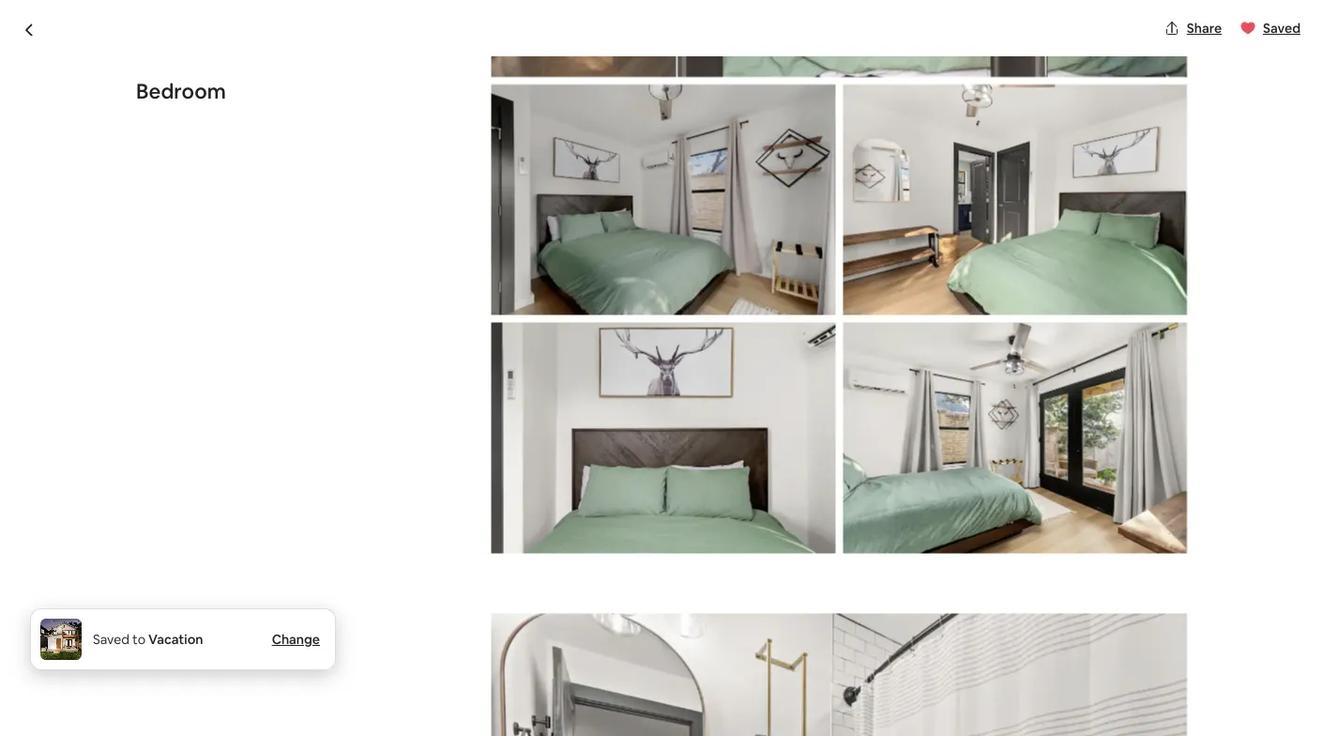 Task type: vqa. For each thing, say whether or not it's contained in the screenshot.
bottom Share button
yes



Task type: describe. For each thing, give the bounding box(es) containing it.
hosted
[[258, 589, 326, 615]]

couple's lake house getaway! image 3 image
[[669, 377, 925, 560]]

12/28/2023
[[872, 686, 941, 703]]

saved to vacation
[[93, 631, 203, 648]]

1 1 from the left
[[204, 621, 211, 641]]

getaway!
[[367, 96, 472, 127]]

profile element
[[825, 0, 1188, 75]]

couple's lake house getaway! image 2 image
[[669, 178, 925, 369]]

full bathroom
[[136, 612, 270, 639]]

0 horizontal spatial saved
[[93, 631, 130, 648]]

4.96 · 25 reviews
[[1063, 621, 1163, 638]]

bed
[[298, 621, 325, 641]]

1 · from the left
[[1093, 621, 1096, 638]]

bedroom
[[136, 77, 226, 104]]

wifi
[[229, 696, 254, 715]]

change
[[272, 631, 320, 648]]

1 bath
[[335, 621, 377, 641]]

4.96
[[1063, 621, 1090, 638]]

couple's lake house getaway! image 5 image
[[932, 377, 1188, 560]]

12/29/2023
[[1024, 686, 1092, 703]]

$175
[[910, 613, 954, 640]]

canyon lake, texas, united states button
[[371, 133, 581, 156]]

2 · from the left
[[197, 621, 201, 641]]

saved button inside photo tour dialog
[[1234, 12, 1309, 44]]

$192
[[861, 613, 905, 640]]

2 1 from the left
[[288, 621, 295, 641]]

share button for saved button in the photo tour dialog
[[1157, 12, 1230, 44]]

bedroom
[[214, 621, 278, 641]]

full
[[136, 612, 169, 639]]

share button for leftmost saved button
[[1044, 130, 1116, 161]]

fast wifi
[[196, 696, 254, 715]]

to
[[132, 631, 146, 648]]

couple's lake house getaway! image 4 image
[[932, 178, 1188, 369]]

3 1 from the left
[[335, 621, 342, 641]]

1 vertical spatial saved
[[1150, 137, 1188, 154]]

reviews
[[1117, 621, 1163, 638]]



Task type: locate. For each thing, give the bounding box(es) containing it.
saved inside photo tour dialog
[[1264, 20, 1301, 37]]

2
[[136, 621, 145, 641]]

united
[[497, 136, 539, 153]]

saved
[[1264, 20, 1301, 37], [1150, 137, 1188, 154], [93, 631, 130, 648]]

0 horizontal spatial share
[[1074, 137, 1109, 154]]

· right 'guests' at the bottom of the page
[[197, 621, 201, 641]]

saved button
[[1234, 12, 1309, 44], [1120, 130, 1195, 161]]

states
[[542, 136, 581, 153]]

0 horizontal spatial saved button
[[1120, 130, 1195, 161]]

texas,
[[456, 136, 494, 153]]

lake
[[241, 96, 287, 127]]

show
[[1053, 513, 1087, 530]]

·
[[1093, 621, 1096, 638], [197, 621, 201, 641], [282, 621, 285, 641]]

night
[[958, 619, 994, 638]]

guests
[[148, 621, 194, 641]]

1 right vacation
[[204, 621, 211, 641]]

0 vertical spatial saved
[[1264, 20, 1301, 37]]

bedroom image 5 image
[[843, 323, 1188, 553], [843, 323, 1188, 553]]

2 horizontal spatial 1
[[335, 621, 342, 641]]

photo tour dialog
[[0, 0, 1324, 736]]

entire home hosted by dominic
[[136, 589, 439, 615]]

share
[[1187, 20, 1222, 37], [1074, 137, 1109, 154]]

canyon lake, texas, united states
[[371, 136, 581, 153]]

0 horizontal spatial 1
[[204, 621, 211, 641]]

0 horizontal spatial ·
[[197, 621, 201, 641]]

show all photos
[[1053, 513, 1150, 530]]

0 vertical spatial share
[[1187, 20, 1222, 37]]

25
[[1100, 621, 1114, 638]]

by dominic
[[330, 589, 439, 615]]

1 horizontal spatial share button
[[1157, 12, 1230, 44]]

lake,
[[421, 136, 453, 153]]

entire
[[136, 589, 193, 615]]

1
[[204, 621, 211, 641], [288, 621, 295, 641], [335, 621, 342, 641]]

bathroom
[[173, 612, 270, 639]]

1 vertical spatial saved button
[[1120, 130, 1195, 161]]

couple's
[[136, 96, 236, 127]]

$192 $175 night
[[861, 613, 994, 640]]

vacation
[[148, 631, 203, 648]]

show all photos button
[[1016, 505, 1165, 537]]

1 horizontal spatial 1
[[288, 621, 295, 641]]

share button
[[1157, 12, 1230, 44], [1044, 130, 1116, 161]]

dominic is a superhost. learn more about dominic. image
[[697, 590, 749, 643], [697, 590, 749, 643]]

3 · from the left
[[282, 621, 285, 641]]

house
[[293, 96, 362, 127]]

2 horizontal spatial ·
[[1093, 621, 1096, 638]]

bedroom image 2 image
[[492, 84, 836, 315], [492, 84, 836, 315]]

1 horizontal spatial share
[[1187, 20, 1222, 37]]

share inside photo tour dialog
[[1187, 20, 1222, 37]]

1 left bed
[[288, 621, 295, 641]]

2 vertical spatial saved
[[93, 631, 130, 648]]

fast
[[196, 696, 226, 715]]

· left bed
[[282, 621, 285, 641]]

couple's lake house getaway!
[[136, 96, 472, 127]]

canyon
[[371, 136, 418, 153]]

0 horizontal spatial share button
[[1044, 130, 1116, 161]]

· left 25 in the bottom right of the page
[[1093, 621, 1096, 638]]

change button
[[272, 631, 320, 648]]

all
[[1090, 513, 1103, 530]]

0 vertical spatial saved button
[[1234, 12, 1309, 44]]

0 vertical spatial share button
[[1157, 12, 1230, 44]]

couple's lake house getaway! image 1 image
[[136, 178, 662, 560]]

1 horizontal spatial saved
[[1150, 137, 1188, 154]]

bedroom image 3 image
[[843, 84, 1188, 315], [843, 84, 1188, 315]]

Start your search search field
[[521, 15, 803, 60]]

home
[[197, 589, 253, 615]]

1 vertical spatial share
[[1074, 137, 1109, 154]]

1 horizontal spatial ·
[[282, 621, 285, 641]]

full bathroom image 1 image
[[492, 613, 1188, 736], [492, 613, 1188, 736]]

2 horizontal spatial saved
[[1264, 20, 1301, 37]]

bedroom image 1 image
[[492, 0, 1188, 77], [492, 0, 1188, 77]]

share button inside photo tour dialog
[[1157, 12, 1230, 44]]

1 left the bath
[[335, 621, 342, 641]]

1 horizontal spatial saved button
[[1234, 12, 1309, 44]]

2 guests · 1 bedroom · 1 bed
[[136, 621, 325, 641]]

photos
[[1106, 513, 1150, 530]]

bath
[[345, 621, 377, 641]]

1 vertical spatial share button
[[1044, 130, 1116, 161]]

bedroom image 4 image
[[492, 323, 836, 553], [492, 323, 836, 553]]



